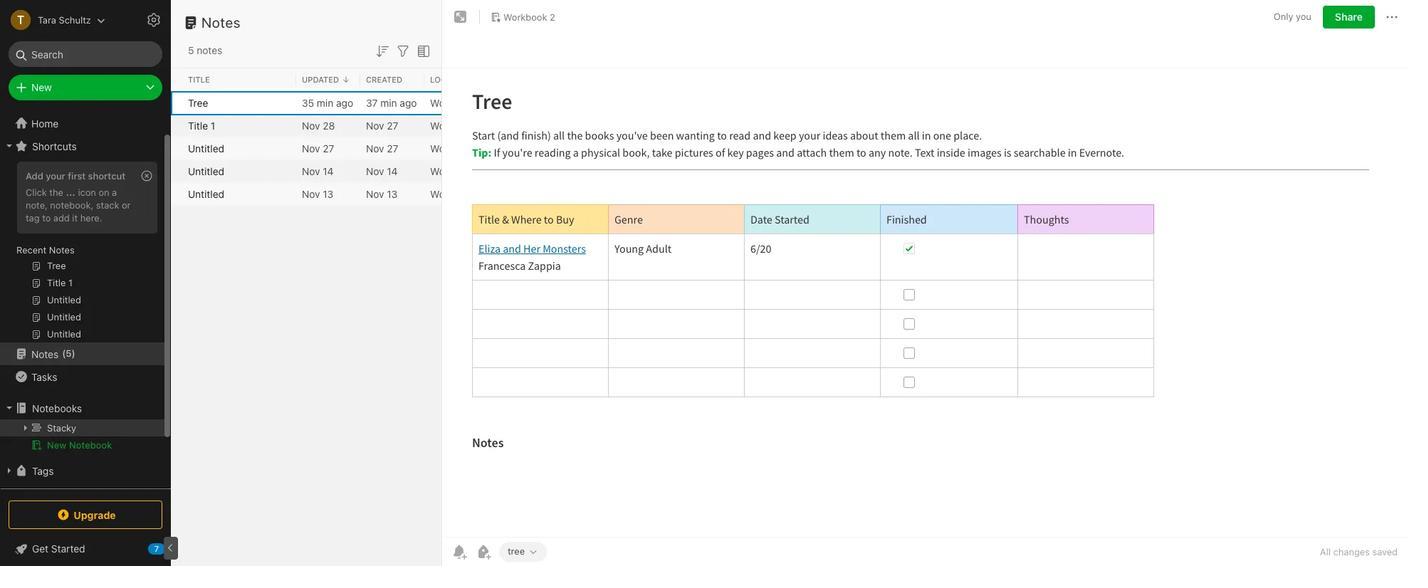 Task type: locate. For each thing, give the bounding box(es) containing it.
notes
[[202, 14, 241, 31], [49, 244, 75, 256], [31, 348, 59, 360]]

notes left ( at left
[[31, 348, 59, 360]]

7
[[154, 544, 159, 554]]

add tag image
[[475, 544, 492, 561]]

View options field
[[412, 41, 432, 60]]

0 horizontal spatial min
[[317, 97, 334, 109]]

note window element
[[442, 0, 1410, 566]]

notes up notes
[[202, 14, 241, 31]]

group
[[0, 157, 165, 348]]

row group containing tree
[[171, 91, 681, 205]]

min for 37
[[381, 97, 397, 109]]

0 vertical spatial new
[[31, 81, 52, 93]]

1 horizontal spatial 5
[[188, 44, 194, 56]]

1 vertical spatial new
[[47, 440, 67, 451]]

shared with me
[[31, 488, 103, 500]]

nov 14
[[302, 165, 334, 177], [366, 165, 398, 177]]

to
[[42, 212, 51, 224]]

workbook 2
[[504, 11, 556, 23], [430, 97, 486, 109], [430, 119, 486, 131], [430, 142, 486, 154], [430, 165, 486, 177], [430, 188, 486, 200]]

2 row group from the top
[[171, 91, 681, 205]]

notebooks
[[32, 402, 82, 414]]

2 ago from the left
[[400, 97, 417, 109]]

workbook for nov 28
[[430, 119, 477, 131]]

27 for nov 28
[[387, 119, 399, 131]]

new notebook group
[[0, 420, 165, 459]]

note list element
[[171, 0, 752, 566]]

2 vertical spatial untitled
[[188, 188, 224, 200]]

it
[[72, 212, 78, 224]]

ago down created
[[400, 97, 417, 109]]

tasks
[[31, 371, 57, 383]]

notes
[[197, 44, 222, 56]]

group containing add your first shortcut
[[0, 157, 165, 348]]

1 vertical spatial notes
[[49, 244, 75, 256]]

14
[[323, 165, 334, 177], [387, 165, 398, 177]]

a
[[112, 187, 117, 198]]

updated
[[302, 75, 339, 84]]

5 up tasks button
[[66, 348, 72, 359]]

1 vertical spatial title
[[188, 119, 208, 131]]

new notebook
[[47, 440, 112, 451]]

nov 27
[[366, 119, 399, 131], [302, 142, 334, 154], [366, 142, 399, 154]]

here.
[[80, 212, 102, 224]]

new
[[31, 81, 52, 93], [47, 440, 67, 451]]

27 for nov 27
[[387, 142, 399, 154]]

new up 'tags'
[[47, 440, 67, 451]]

recent
[[16, 244, 47, 256]]

1 vertical spatial untitled
[[188, 165, 224, 177]]

notebook,
[[50, 199, 94, 211]]

0 horizontal spatial ago
[[336, 97, 353, 109]]

tara schultz
[[38, 14, 91, 25]]

37 min ago
[[366, 97, 417, 109]]

min right 35
[[317, 97, 334, 109]]

1 horizontal spatial min
[[381, 97, 397, 109]]

1 untitled from the top
[[188, 142, 224, 154]]

untitled for nov 13
[[188, 188, 224, 200]]

0 horizontal spatial 14
[[323, 165, 334, 177]]

min
[[317, 97, 334, 109], [381, 97, 397, 109]]

5 inside notes ( 5 )
[[66, 348, 72, 359]]

2 for nov 14
[[480, 165, 486, 177]]

notebook
[[69, 440, 112, 451]]

0 vertical spatial notes
[[202, 14, 241, 31]]

2 for nov 27
[[480, 142, 486, 154]]

14 down 37 min ago at the top of page
[[387, 165, 398, 177]]

ago
[[336, 97, 353, 109], [400, 97, 417, 109]]

get started
[[32, 543, 85, 555]]

new inside popup button
[[31, 81, 52, 93]]

nov 14 down nov 28
[[302, 165, 334, 177]]

1 horizontal spatial ago
[[400, 97, 417, 109]]

ago left 37 on the left top
[[336, 97, 353, 109]]

row group
[[171, 68, 752, 91], [171, 91, 681, 205]]

0 vertical spatial untitled
[[188, 142, 224, 154]]

nov 13
[[302, 188, 334, 200], [366, 188, 398, 200]]

0 vertical spatial title
[[188, 75, 210, 84]]

2 nov 14 from the left
[[366, 165, 398, 177]]

0 vertical spatial 5
[[188, 44, 194, 56]]

nov 28
[[302, 119, 335, 131]]

new inside button
[[47, 440, 67, 451]]

tag
[[26, 212, 40, 224]]

0 horizontal spatial 5
[[66, 348, 72, 359]]

notes inside notes ( 5 )
[[31, 348, 59, 360]]

new notebook button
[[0, 437, 165, 454]]

cell
[[171, 91, 182, 114], [171, 114, 182, 137], [171, 137, 182, 160], [171, 160, 182, 182], [171, 182, 182, 205], [0, 420, 165, 437]]

only you
[[1274, 11, 1312, 22]]

the
[[49, 187, 63, 198]]

cell for nov 28
[[171, 114, 182, 137]]

nov 14 down 37 min ago at the top of page
[[366, 165, 398, 177]]

1 horizontal spatial 13
[[387, 188, 398, 200]]

schultz
[[59, 14, 91, 25]]

1 title from the top
[[188, 75, 210, 84]]

Sort options field
[[374, 41, 391, 60]]

ago for 35 min ago
[[336, 97, 353, 109]]

2 for 35 min ago
[[480, 97, 486, 109]]

notes right recent
[[49, 244, 75, 256]]

2 inside workbook 2 button
[[550, 11, 556, 23]]

1 min from the left
[[317, 97, 334, 109]]

title up tree at top left
[[188, 75, 210, 84]]

notebooks link
[[0, 397, 165, 420]]

title
[[188, 75, 210, 84], [188, 119, 208, 131]]

2 title from the top
[[188, 119, 208, 131]]

notes inside note list element
[[202, 14, 241, 31]]

1
[[211, 119, 215, 131]]

nov
[[302, 119, 320, 131], [366, 119, 384, 131], [302, 142, 320, 154], [366, 142, 384, 154], [302, 165, 320, 177], [366, 165, 384, 177], [302, 188, 320, 200], [366, 188, 384, 200]]

37
[[366, 97, 378, 109]]

nov 27 for 27
[[366, 142, 399, 154]]

min right 37 on the left top
[[381, 97, 397, 109]]

1 vertical spatial 5
[[66, 348, 72, 359]]

14 down 28
[[323, 165, 334, 177]]

title left 1
[[188, 119, 208, 131]]

1 horizontal spatial 14
[[387, 165, 398, 177]]

new up the home
[[31, 81, 52, 93]]

28
[[323, 119, 335, 131]]

saved
[[1373, 546, 1398, 558]]

0 horizontal spatial 13
[[323, 188, 334, 200]]

workbook
[[504, 11, 547, 23], [430, 97, 477, 109], [430, 119, 477, 131], [430, 142, 477, 154], [430, 165, 477, 177], [430, 188, 477, 200]]

0 horizontal spatial nov 14
[[302, 165, 334, 177]]

1 horizontal spatial nov 13
[[366, 188, 398, 200]]

13
[[323, 188, 334, 200], [387, 188, 398, 200]]

2 min from the left
[[381, 97, 397, 109]]

5
[[188, 44, 194, 56], [66, 348, 72, 359]]

tree
[[188, 97, 208, 109]]

tree
[[0, 112, 171, 536]]

2
[[550, 11, 556, 23], [480, 97, 486, 109], [480, 119, 486, 131], [480, 142, 486, 154], [480, 165, 486, 177], [480, 188, 486, 200]]

shortcut
[[88, 170, 125, 182]]

upgrade
[[74, 509, 116, 521]]

add
[[26, 170, 43, 182]]

0 horizontal spatial nov 13
[[302, 188, 334, 200]]

2 vertical spatial notes
[[31, 348, 59, 360]]

5 notes
[[188, 44, 222, 56]]

only
[[1274, 11, 1294, 22]]

click to collapse image
[[166, 540, 176, 557]]

5 left notes
[[188, 44, 194, 56]]

2 untitled from the top
[[188, 165, 224, 177]]

arrow image
[[20, 422, 31, 434]]

home link
[[0, 112, 171, 135]]

tree containing home
[[0, 112, 171, 536]]

35
[[302, 97, 314, 109]]

untitled
[[188, 142, 224, 154], [188, 165, 224, 177], [188, 188, 224, 200]]

row group inside note list element
[[171, 91, 681, 205]]

untitled for nov 14
[[188, 165, 224, 177]]

None search field
[[19, 41, 152, 67]]

you
[[1297, 11, 1312, 22]]

1 horizontal spatial nov 14
[[366, 165, 398, 177]]

workbook 2 for nov 28
[[430, 119, 486, 131]]

2 14 from the left
[[387, 165, 398, 177]]

1 row group from the top
[[171, 68, 752, 91]]

3 untitled from the top
[[188, 188, 224, 200]]

1 ago from the left
[[336, 97, 353, 109]]

workbook for nov 14
[[430, 165, 477, 177]]

icon on a note, notebook, stack or tag to add it here.
[[26, 187, 131, 224]]

27
[[387, 119, 399, 131], [323, 142, 334, 154], [387, 142, 399, 154]]

add a reminder image
[[451, 544, 468, 561]]



Task type: vqa. For each thing, say whether or not it's contained in the screenshot.


Task type: describe. For each thing, give the bounding box(es) containing it.
add
[[53, 212, 70, 224]]

settings image
[[145, 11, 162, 28]]

notes for notes
[[202, 14, 241, 31]]

cell for nov 13
[[171, 182, 182, 205]]

workbook 2 for nov 14
[[430, 165, 486, 177]]

Note Editor text field
[[442, 68, 1410, 537]]

workbook 2 for 35 min ago
[[430, 97, 486, 109]]

cell for 35 min ago
[[171, 91, 182, 114]]

cell for nov 27
[[171, 137, 182, 160]]

1 nov 13 from the left
[[302, 188, 334, 200]]

note,
[[26, 199, 48, 211]]

Add filters field
[[395, 41, 412, 60]]

(
[[62, 348, 66, 359]]

2 nov 13 from the left
[[366, 188, 398, 200]]

or
[[122, 199, 131, 211]]

35 min ago
[[302, 97, 353, 109]]

title for title 1
[[188, 119, 208, 131]]

cell for nov 14
[[171, 160, 182, 182]]

nov 27 for 28
[[366, 119, 399, 131]]

add filters image
[[395, 43, 412, 60]]

workbook 2 for nov 27
[[430, 142, 486, 154]]

Account field
[[0, 6, 105, 34]]

workbook for nov 13
[[430, 188, 477, 200]]

tasks button
[[0, 365, 165, 388]]

changes
[[1334, 546, 1371, 558]]

shortcuts
[[32, 140, 77, 152]]

More actions field
[[1384, 6, 1401, 28]]

all changes saved
[[1321, 546, 1398, 558]]

expand tags image
[[4, 465, 15, 477]]

shortcuts button
[[0, 135, 165, 157]]

all
[[1321, 546, 1331, 558]]

tara
[[38, 14, 56, 25]]

notes for notes ( 5 )
[[31, 348, 59, 360]]

get
[[32, 543, 49, 555]]

new for new notebook
[[47, 440, 67, 451]]

new for new
[[31, 81, 52, 93]]

Help and Learning task checklist field
[[0, 538, 171, 561]]

2 for nov 13
[[480, 188, 486, 200]]

click the ...
[[26, 187, 75, 198]]

new button
[[9, 75, 162, 100]]

title for title
[[188, 75, 210, 84]]

started
[[51, 543, 85, 555]]

title 1
[[188, 119, 215, 131]]

tags
[[32, 465, 54, 477]]

tree
[[508, 546, 525, 557]]

workbook inside workbook 2 button
[[504, 11, 547, 23]]

workbook 2 for nov 13
[[430, 188, 486, 200]]

on
[[99, 187, 109, 198]]

min for 35
[[317, 97, 334, 109]]

untitled for nov 27
[[188, 142, 224, 154]]

workbook for nov 27
[[430, 142, 477, 154]]

ago for 37 min ago
[[400, 97, 417, 109]]

workbook 2 inside button
[[504, 11, 556, 23]]

tree button
[[499, 542, 547, 562]]

workbook 2 button
[[486, 7, 560, 27]]

...
[[66, 187, 75, 198]]

2 for nov 28
[[480, 119, 486, 131]]

notes ( 5 )
[[31, 348, 75, 360]]

share
[[1336, 11, 1363, 23]]

with
[[67, 488, 86, 500]]

home
[[31, 117, 59, 129]]

more actions image
[[1384, 9, 1401, 26]]

first
[[68, 170, 86, 182]]

1 13 from the left
[[323, 188, 334, 200]]

shared
[[31, 488, 64, 500]]

stack
[[96, 199, 119, 211]]

1 nov 14 from the left
[[302, 165, 334, 177]]

2 13 from the left
[[387, 188, 398, 200]]

row group containing title
[[171, 68, 752, 91]]

5 inside note list element
[[188, 44, 194, 56]]

your
[[46, 170, 65, 182]]

workbook for 35 min ago
[[430, 97, 477, 109]]

tags button
[[0, 459, 165, 482]]

Search text field
[[19, 41, 152, 67]]

click
[[26, 187, 47, 198]]

shared with me link
[[0, 482, 165, 505]]

tree Tag actions field
[[525, 547, 539, 557]]

icon
[[78, 187, 96, 198]]

me
[[89, 488, 103, 500]]

location
[[430, 75, 471, 84]]

recent notes
[[16, 244, 75, 256]]

1 14 from the left
[[323, 165, 334, 177]]

expand note image
[[452, 9, 469, 26]]

add your first shortcut
[[26, 170, 125, 182]]

created
[[366, 75, 403, 84]]

share button
[[1324, 6, 1376, 28]]

expand notebooks image
[[4, 402, 15, 414]]

)
[[72, 348, 75, 359]]

upgrade button
[[9, 501, 162, 529]]



